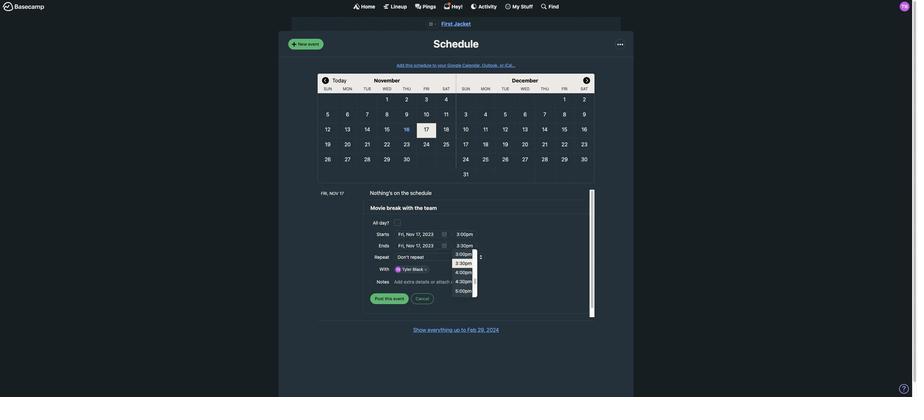 Task type: locate. For each thing, give the bounding box(es) containing it.
2 wed from the left
[[521, 87, 530, 91]]

home link
[[353, 3, 375, 10]]

Pick a time… field
[[452, 231, 477, 238], [452, 242, 477, 250]]

sat for november
[[443, 87, 450, 91]]

post this event
[[375, 296, 404, 302]]

With text field
[[430, 266, 583, 274]]

1 sun from the left
[[324, 87, 332, 91]]

0 vertical spatial this
[[406, 63, 413, 68]]

today link
[[332, 74, 347, 87]]

fri for november
[[424, 87, 429, 91]]

2 tue from the left
[[502, 87, 509, 91]]

4:30pm
[[455, 279, 472, 285]]

activity
[[478, 3, 497, 9]]

pings
[[423, 3, 436, 9]]

first
[[441, 21, 453, 27]]

1 vertical spatial choose date… field
[[394, 242, 451, 250]]

to
[[433, 63, 437, 68], [461, 328, 466, 333]]

1 vertical spatial event
[[393, 296, 404, 302]]

2 sun from the left
[[462, 87, 470, 91]]

nothing's
[[370, 190, 393, 196]]

17
[[340, 191, 344, 196]]

1 horizontal spatial sat
[[581, 87, 588, 91]]

3:30pm
[[455, 261, 472, 266]]

1 vertical spatial schedule
[[410, 190, 432, 196]]

black
[[413, 268, 423, 272]]

2 mon from the left
[[481, 87, 490, 91]]

wed for december
[[521, 87, 530, 91]]

mon
[[343, 87, 352, 91], [481, 87, 490, 91]]

1 horizontal spatial tue
[[502, 87, 509, 91]]

tyler black image
[[900, 2, 910, 11]]

2:30pm link
[[452, 241, 472, 250]]

to left your
[[433, 63, 437, 68]]

nov
[[330, 191, 339, 196]]

repeat
[[374, 255, 389, 260]]

everything
[[428, 328, 453, 333]]

1 vertical spatial to
[[461, 328, 466, 333]]

up
[[454, 328, 460, 333]]

0 horizontal spatial to
[[433, 63, 437, 68]]

1 vertical spatial pick a time… field
[[452, 242, 477, 250]]

schedule
[[414, 63, 432, 68], [410, 190, 432, 196]]

sun for december
[[462, 87, 470, 91]]

this for post
[[385, 296, 392, 302]]

this
[[406, 63, 413, 68], [385, 296, 392, 302]]

1 horizontal spatial sun
[[462, 87, 470, 91]]

2 thu from the left
[[541, 87, 549, 91]]

find
[[549, 3, 559, 9]]

0 horizontal spatial this
[[385, 296, 392, 302]]

sun down calendar,
[[462, 87, 470, 91]]

wed
[[383, 87, 392, 91], [521, 87, 530, 91]]

on
[[394, 190, 400, 196]]

3:00pm link
[[452, 250, 472, 259]]

choose date… field for ends
[[394, 242, 451, 250]]

1 fri from the left
[[424, 87, 429, 91]]

5:30pm link
[[452, 296, 472, 305]]

event
[[308, 41, 319, 47], [393, 296, 404, 302]]

tue
[[364, 87, 371, 91], [502, 87, 509, 91]]

1 tue from the left
[[364, 87, 371, 91]]

sun
[[324, 87, 332, 91], [462, 87, 470, 91]]

post
[[375, 296, 384, 302]]

1 horizontal spatial to
[[461, 328, 466, 333]]

feb
[[467, 328, 476, 333]]

add this schedule to your google calendar, outlook, or ical…
[[397, 63, 516, 68]]

5:00pm link
[[452, 287, 472, 296]]

1 horizontal spatial wed
[[521, 87, 530, 91]]

1 wed from the left
[[383, 87, 392, 91]]

1 horizontal spatial this
[[406, 63, 413, 68]]

show        everything      up to        feb 29, 2024 button
[[413, 327, 499, 334]]

thu
[[403, 87, 411, 91], [541, 87, 549, 91]]

mon for december
[[481, 87, 490, 91]]

tue right today link
[[364, 87, 371, 91]]

0 horizontal spatial mon
[[343, 87, 352, 91]]

first jacket link
[[441, 21, 471, 27]]

3:00pm
[[455, 252, 472, 257]]

wed for november
[[383, 87, 392, 91]]

november
[[374, 78, 400, 84]]

0 vertical spatial event
[[308, 41, 319, 47]]

2 sat from the left
[[581, 87, 588, 91]]

pick a time… field up 2:30pm
[[452, 231, 477, 238]]

today
[[332, 78, 347, 84]]

Choose date… field
[[394, 231, 451, 238], [394, 242, 451, 250]]

0 horizontal spatial sun
[[324, 87, 332, 91]]

lineup link
[[383, 3, 407, 10]]

1 vertical spatial this
[[385, 296, 392, 302]]

schedule right the at the left of the page
[[410, 190, 432, 196]]

fri
[[424, 87, 429, 91], [562, 87, 568, 91]]

starts
[[377, 232, 389, 237]]

sun left today link
[[324, 87, 332, 91]]

1 horizontal spatial mon
[[481, 87, 490, 91]]

show        everything      up to        feb 29, 2024
[[413, 328, 499, 333]]

event right the post in the left of the page
[[393, 296, 404, 302]]

0 horizontal spatial tue
[[364, 87, 371, 91]]

2024
[[487, 328, 499, 333]]

stuff
[[521, 3, 533, 9]]

first jacket
[[441, 21, 471, 27]]

schedule left your
[[414, 63, 432, 68]]

wed down december
[[521, 87, 530, 91]]

2 fri from the left
[[562, 87, 568, 91]]

ical…
[[505, 63, 516, 68]]

0 horizontal spatial thu
[[403, 87, 411, 91]]

1 thu from the left
[[403, 87, 411, 91]]

day?
[[379, 220, 389, 226]]

tyler
[[402, 268, 412, 272]]

2 choose date… field from the top
[[394, 242, 451, 250]]

lineup
[[391, 3, 407, 9]]

home
[[361, 3, 375, 9]]

this for add
[[406, 63, 413, 68]]

this inside button
[[385, 296, 392, 302]]

0 vertical spatial to
[[433, 63, 437, 68]]

sat
[[443, 87, 450, 91], [581, 87, 588, 91]]

event right new
[[308, 41, 319, 47]]

this right the post in the left of the page
[[385, 296, 392, 302]]

1 horizontal spatial fri
[[562, 87, 568, 91]]

outlook,
[[482, 63, 499, 68]]

1 mon from the left
[[343, 87, 352, 91]]

december
[[512, 78, 538, 84]]

1 horizontal spatial event
[[393, 296, 404, 302]]

new event link
[[288, 39, 324, 50]]

1 choose date… field from the top
[[394, 231, 451, 238]]

wed down november
[[383, 87, 392, 91]]

0 horizontal spatial fri
[[424, 87, 429, 91]]

this right the add
[[406, 63, 413, 68]]

mon down outlook,
[[481, 87, 490, 91]]

2 pick a time… field from the top
[[452, 242, 477, 250]]

1 horizontal spatial thu
[[541, 87, 549, 91]]

0 vertical spatial pick a time… field
[[452, 231, 477, 238]]

main element
[[0, 0, 912, 13]]

5:30pm
[[455, 298, 472, 303]]

1 sat from the left
[[443, 87, 450, 91]]

tue down 'or'
[[502, 87, 509, 91]]

0 horizontal spatial sat
[[443, 87, 450, 91]]

to right up
[[461, 328, 466, 333]]

0 vertical spatial choose date… field
[[394, 231, 451, 238]]

0 horizontal spatial wed
[[383, 87, 392, 91]]

to inside button
[[461, 328, 466, 333]]

pick a time… field up 3:00pm
[[452, 242, 477, 250]]

mon down today at the left of page
[[343, 87, 352, 91]]



Task type: describe. For each thing, give the bounding box(es) containing it.
the
[[401, 190, 409, 196]]

1 pick a time… field from the top
[[452, 231, 477, 238]]

jacket
[[454, 21, 471, 27]]

event inside button
[[393, 296, 404, 302]]

my stuff
[[513, 3, 533, 9]]

2:30pm
[[455, 243, 472, 248]]

google
[[448, 63, 461, 68]]

thu for november
[[403, 87, 411, 91]]

show
[[413, 328, 426, 333]]

new
[[298, 41, 307, 47]]

5:00pm
[[455, 289, 472, 294]]

pings button
[[415, 3, 436, 10]]

ends
[[379, 243, 389, 249]]

×
[[424, 268, 427, 272]]

29,
[[478, 328, 485, 333]]

calendar,
[[463, 63, 481, 68]]

new event
[[298, 41, 319, 47]]

or
[[500, 63, 504, 68]]

my
[[513, 3, 520, 9]]

fri,
[[321, 191, 328, 196]]

3:30pm link
[[452, 259, 472, 268]]

to for schedule
[[433, 63, 437, 68]]

cancel
[[416, 296, 429, 302]]

find button
[[541, 3, 559, 10]]

4:00pm link
[[452, 268, 472, 278]]

tue for november
[[364, 87, 371, 91]]

post this event button
[[370, 294, 409, 305]]

add this schedule to your google calendar, outlook, or ical… link
[[397, 63, 516, 68]]

nothing's on the schedule
[[370, 190, 432, 196]]

choose date… field for starts
[[394, 231, 451, 238]]

switch accounts image
[[3, 2, 44, 12]]

add
[[397, 63, 404, 68]]

hey!
[[452, 3, 463, 9]]

with
[[380, 267, 389, 272]]

0 vertical spatial schedule
[[414, 63, 432, 68]]

sat for december
[[581, 87, 588, 91]]

schedule
[[434, 38, 479, 50]]

activity link
[[471, 3, 497, 10]]

hey! button
[[444, 2, 463, 10]]

tyler black ×
[[402, 268, 427, 272]]

× link
[[423, 267, 429, 273]]

thu for december
[[541, 87, 549, 91]]

fri, nov 17
[[321, 191, 344, 196]]

all day?
[[373, 220, 389, 226]]

Notes text field
[[394, 277, 583, 288]]

my stuff button
[[505, 3, 533, 10]]

tue for december
[[502, 87, 509, 91]]

4:00pm
[[455, 270, 472, 276]]

cancel button
[[411, 294, 434, 305]]

fri for december
[[562, 87, 568, 91]]

0 horizontal spatial event
[[308, 41, 319, 47]]

all
[[373, 220, 378, 226]]

to for up
[[461, 328, 466, 333]]

notes
[[377, 279, 389, 285]]

mon for november
[[343, 87, 352, 91]]

your
[[438, 63, 446, 68]]

4:30pm link
[[452, 278, 472, 287]]

sun for november
[[324, 87, 332, 91]]

Type the name of the event… text field
[[370, 204, 583, 213]]



Task type: vqa. For each thing, say whether or not it's contained in the screenshot.
Terry Turtle image
no



